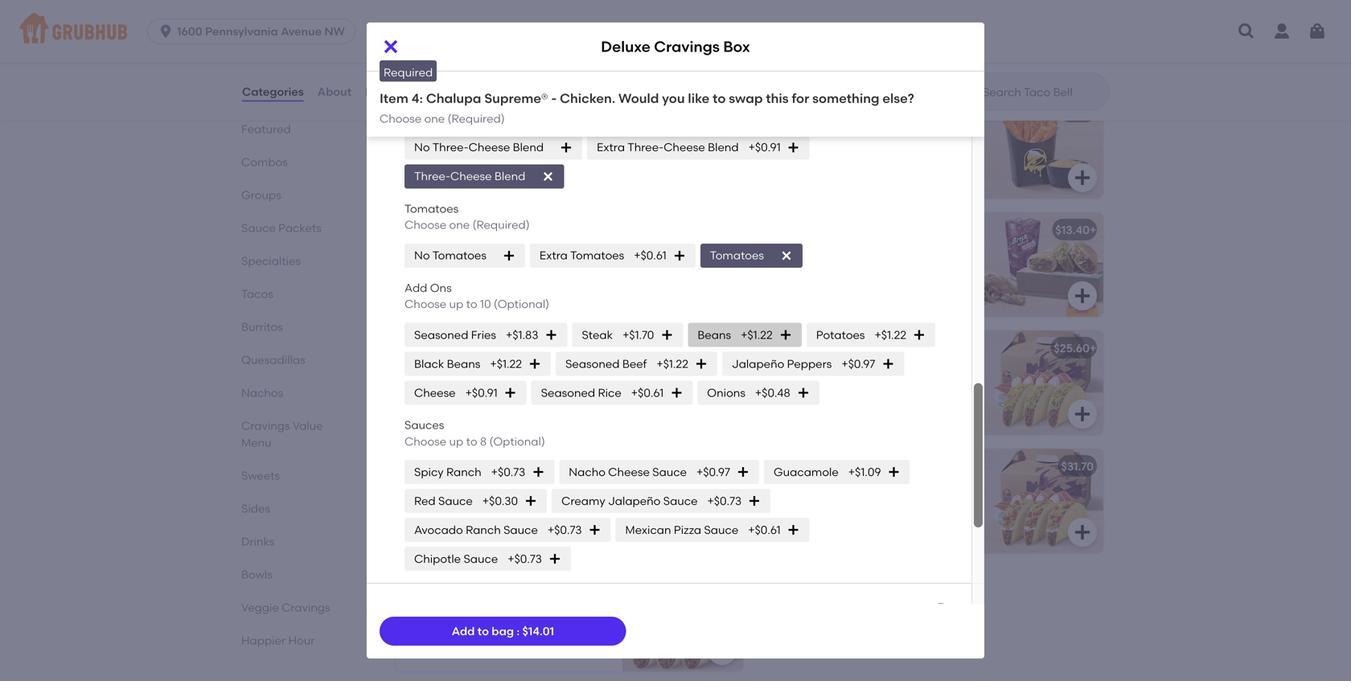 Task type: describe. For each thing, give the bounding box(es) containing it.
sauces
[[405, 418, 444, 432]]

no for no tomatoes
[[414, 249, 430, 262]]

0 vertical spatial fat
[[711, 32, 728, 46]]

taco & burrito cravings pack
[[405, 341, 567, 355]]

categories
[[242, 85, 304, 98]]

cravings inside cravings value menu
[[241, 419, 290, 433]]

sauce down the groups
[[241, 221, 276, 235]]

about
[[317, 85, 352, 98]]

+ for $25.62
[[730, 341, 736, 355]]

of down +$1.09
[[858, 482, 869, 496]]

ranch for spicy
[[446, 465, 482, 479]]

0 horizontal spatial jalapeño
[[608, 494, 661, 508]]

crunchy inside includes 4 crunchy tacos and 4 beefy 5-layer burritos
[[463, 364, 509, 378]]

spicy ranch
[[414, 465, 482, 479]]

cravings box image
[[983, 212, 1104, 317]]

pack up +$0.30
[[492, 460, 520, 473]]

categories button
[[241, 63, 305, 121]]

and inside golden, crisp nacho fries seasoned with bold mexican spices and nacho cheese sauce for dipping.
[[904, 144, 926, 158]]

includes 4 crunchy tacos and 4 beefy 5-layer burritos
[[405, 364, 578, 394]]

sauce left $26.82
[[653, 465, 687, 479]]

nacho inside crispy nacho fries and nacho cheese sauce to dip.
[[534, 128, 569, 141]]

drink.
[[862, 295, 892, 309]]

of down potatoes
[[858, 364, 869, 378]]

your choice of 12 of the following tacos: crunchy or soft taco supremes®.
[[766, 482, 941, 529]]

1 vertical spatial or
[[815, 397, 826, 410]]

following for tacos,
[[893, 364, 941, 378]]

golden, crisp nacho fries seasoned with bold mexican spices and nacho cheese sauce for dipping.
[[766, 128, 963, 174]]

+ for $5.23
[[730, 105, 736, 119]]

black beans
[[414, 357, 481, 371]]

tacos for taco & burrito cravings pack
[[512, 364, 544, 378]]

seasoned for seasoned rice
[[541, 386, 595, 400]]

sauce packets
[[241, 221, 322, 235]]

red sauce
[[414, 494, 473, 508]]

the for taco
[[872, 482, 890, 496]]

sauce up supreme soft taco party pack
[[464, 552, 498, 566]]

+$1.22 for potatoes
[[875, 328, 907, 342]]

choose inside item 4: chalupa supreme® - chicken. would you like to swap this for something else? choose one (required)
[[380, 112, 422, 126]]

taco party pack image
[[983, 331, 1104, 435]]

or for pack
[[851, 380, 862, 394]]

your for your choice of 12 of the following tacos: crunchy or soft tacos, crunchy or soft taco supremes®.
[[766, 364, 790, 378]]

+$0.61 for seasoned rice
[[631, 386, 664, 400]]

cheese up "three-cheese blend"
[[469, 140, 510, 154]]

includes 12 soft tacos supreme®.
[[405, 601, 583, 614]]

1 vertical spatial reduced-
[[414, 61, 468, 75]]

cheese down black
[[414, 386, 456, 400]]

no tomatoes
[[414, 249, 487, 262]]

value
[[293, 419, 323, 433]]

best seller
[[415, 207, 464, 218]]

mexican pizza sauce
[[625, 523, 739, 537]]

0 horizontal spatial sour
[[489, 61, 513, 75]]

party up supreme®.
[[512, 578, 542, 592]]

12 down spicy ranch
[[454, 482, 464, 496]]

and inside includes a chalupa supreme, a beefy 5-layer burrito, a crunchy taco, cinnamon twists, and a medium fountain drink.
[[896, 279, 918, 292]]

party up includes 12 soft tacos
[[460, 460, 489, 473]]

fries inside crispy nacho fries and nacho cheese sauce to dip.
[[482, 128, 507, 141]]

of down supreme taco party pack
[[832, 482, 843, 496]]

12 down supreme soft taco party pack
[[454, 601, 464, 614]]

Search Taco Bell search field
[[981, 84, 1105, 100]]

to inside crispy nacho fries and nacho cheese sauce to dip.
[[483, 144, 494, 158]]

this
[[766, 91, 789, 106]]

mexican inside golden, crisp nacho fries seasoned with bold mexican spices and nacho cheese sauce for dipping.
[[819, 144, 865, 158]]

sweets
[[241, 469, 280, 483]]

choose inside "tomatoes choose one (required)"
[[405, 218, 447, 232]]

+ for $25.60
[[1090, 341, 1097, 355]]

soft down the peppers
[[829, 397, 851, 410]]

1 vertical spatial fat
[[468, 61, 486, 75]]

layer
[[450, 380, 477, 394]]

+$1.22 for seasoned beef
[[657, 357, 689, 371]]

nacho up golden,
[[766, 105, 803, 119]]

taco inside your choice of 12 of the following tacos: crunchy or soft taco supremes®.
[[889, 499, 916, 512]]

crunchy down the peppers
[[802, 380, 848, 394]]

cheese up creamy jalapeño sauce
[[608, 465, 650, 479]]

taco up includes 12 soft tacos supreme®.
[[482, 578, 509, 592]]

three- inside three-cheese blend choose one (required)
[[405, 93, 441, 107]]

would
[[619, 91, 659, 106]]

deluxe cravings box image
[[623, 212, 743, 317]]

beefy inside includes 4 crunchy tacos and 4 beefy 5-layer burritos
[[405, 380, 436, 394]]

jalapeño peppers
[[732, 357, 832, 371]]

+$1.22 for beans
[[741, 328, 773, 342]]

cheese down $5.23
[[664, 140, 705, 154]]

golden,
[[766, 128, 809, 141]]

supreme for your
[[766, 460, 815, 473]]

no for no three-cheese blend
[[414, 140, 430, 154]]

sauce inside golden, crisp nacho fries seasoned with bold mexican spices and nacho cheese sauce for dipping.
[[808, 160, 841, 174]]

crunchy down jalapeño peppers
[[766, 397, 812, 410]]

main navigation navigation
[[0, 0, 1352, 63]]

cheese down no three-cheese blend
[[450, 169, 492, 183]]

dip.
[[497, 144, 517, 158]]

for inside golden, crisp nacho fries seasoned with bold mexican spices and nacho cheese sauce for dipping.
[[843, 160, 858, 174]]

+ for $4.01
[[1090, 105, 1097, 119]]

0 horizontal spatial cream
[[516, 61, 554, 75]]

(optional) inside the sauces choose up to 8 (optional)
[[490, 435, 545, 448]]

bold
[[791, 144, 816, 158]]

happier hour
[[241, 634, 315, 648]]

extra for extra reduced-fat sour cream
[[626, 32, 654, 46]]

+$1.09
[[849, 465, 881, 479]]

+$0.73 for spicy ranch
[[491, 465, 526, 479]]

following for taco
[[893, 482, 941, 496]]

else?
[[883, 91, 915, 106]]

steak
[[582, 328, 613, 342]]

supreme taco party pack image
[[983, 449, 1104, 553]]

1 horizontal spatial jalapeño
[[732, 357, 785, 371]]

1 horizontal spatial cream
[[758, 32, 797, 46]]

like
[[688, 91, 710, 106]]

no three-cheese blend
[[414, 140, 544, 154]]

red
[[414, 494, 436, 508]]

+$0.97 for jalapeño peppers
[[842, 357, 876, 371]]

supreme®.
[[526, 601, 583, 614]]

with
[[766, 144, 789, 158]]

and inside crispy nacho fries and nacho cheese sauce to dip.
[[510, 128, 532, 141]]

to left the bag
[[478, 625, 489, 638]]

potatoes
[[816, 328, 865, 342]]

grilled cheese nacho fries - steak, spicy image
[[983, 0, 1104, 80]]

ranch for avocado
[[466, 523, 501, 537]]

avocado
[[414, 523, 463, 537]]

burrito
[[446, 341, 484, 355]]

includes for includes 4 crunchy tacos and 4 beefy 5-layer burritos
[[405, 364, 451, 378]]

choose inside the sauces choose up to 8 (optional)
[[405, 435, 447, 448]]

+$0.73 for chipotle sauce
[[508, 552, 542, 566]]

bag
[[492, 625, 514, 638]]

supreme taco party pack
[[766, 460, 908, 473]]

nw
[[325, 25, 345, 38]]

sauce up mexican pizza sauce
[[663, 494, 698, 508]]

soft left tacos, in the bottom of the page
[[865, 380, 887, 394]]

supremes®. inside the your choice of 12 of the following tacos: crunchy or soft tacos, crunchy or soft taco supremes®.
[[883, 397, 945, 410]]

avocado ranch sauce
[[414, 523, 538, 537]]

1600 pennsylvania avenue nw button
[[147, 19, 362, 44]]

veggie
[[241, 601, 279, 615]]

about button
[[317, 63, 352, 121]]

spices
[[867, 144, 901, 158]]

soft up red
[[405, 460, 428, 473]]

fries up crispy nacho fries and nacho cheese sauce to dip.
[[480, 105, 506, 119]]

cravings down seller
[[446, 226, 495, 240]]

soft down supreme soft taco party pack
[[467, 601, 489, 614]]

something
[[813, 91, 880, 106]]

blend down dip.
[[495, 169, 526, 183]]

svg image inside "main navigation" navigation
[[1308, 22, 1327, 41]]

$31.70
[[1061, 460, 1094, 473]]

guacamole
[[774, 465, 839, 479]]

4:
[[412, 91, 423, 106]]

blend down supreme®
[[513, 140, 544, 154]]

fries up "crisp"
[[806, 105, 832, 119]]

combos
[[241, 155, 288, 169]]

crisp
[[812, 128, 838, 141]]

0 vertical spatial box
[[723, 38, 750, 55]]

blend down $5.23 +
[[708, 140, 739, 154]]

pack right +$1.83
[[539, 341, 567, 355]]

groups
[[241, 188, 281, 202]]

choice for taco
[[792, 482, 829, 496]]

party up the peppers
[[796, 341, 825, 355]]

nacho right the 'large'
[[440, 105, 477, 119]]

12 inside the your choice of 12 of the following tacos: crunchy or soft tacos, crunchy or soft taco supremes®.
[[845, 364, 856, 378]]

nacho cheese sauce
[[569, 465, 687, 479]]

tomatoes inside "tomatoes choose one (required)"
[[405, 202, 459, 215]]

three- down item 4: chalupa supreme® - chicken. would you like to swap this for something else? choose one (required)
[[628, 140, 664, 154]]

veggie cravings
[[241, 601, 330, 615]]

large nacho fries image
[[623, 94, 743, 199]]

one inside "tomatoes choose one (required)"
[[449, 218, 470, 232]]

three-cheese blend
[[414, 169, 526, 183]]

soft taco party pack image
[[623, 449, 743, 553]]

choice for party
[[792, 364, 829, 378]]

crispy nacho fries and nacho cheese sauce to dip.
[[405, 128, 569, 158]]

fountain
[[814, 295, 859, 309]]

crunchy inside your choice of 12 of the following tacos: crunchy or soft taco supremes®.
[[802, 499, 848, 512]]

extra three-cheese blend
[[597, 140, 739, 154]]

featured
[[241, 122, 291, 136]]

bowls
[[241, 568, 273, 582]]

burritos inside includes 4 crunchy tacos and 4 beefy 5-layer burritos
[[480, 380, 521, 394]]

soft taco party pack
[[405, 460, 520, 473]]

+$0.61 for mexican pizza sauce
[[748, 523, 781, 537]]

three-cheese blend choose one (required)
[[405, 93, 530, 123]]

pennsylvania
[[205, 25, 278, 38]]

avenue
[[281, 25, 322, 38]]

or for party
[[851, 499, 862, 512]]

svg image inside 1600 pennsylvania avenue nw button
[[158, 23, 174, 39]]

5- inside includes 4 crunchy tacos and 4 beefy 5-layer burritos
[[439, 380, 450, 394]]

nacho fries image
[[983, 94, 1104, 199]]

grilled cheese nacho fries - steak image
[[623, 0, 743, 80]]

item 4: chalupa supreme® - chicken. would you like to swap this for something else? choose one (required)
[[380, 91, 915, 126]]

nacho up creamy
[[569, 465, 606, 479]]

taco,
[[766, 279, 795, 292]]

ons
[[430, 281, 452, 295]]

includes a chalupa supreme, a beefy 5-layer burrito, a crunchy taco, cinnamon twists, and a medium fountain drink.
[[766, 246, 942, 309]]

includes for includes 12 soft tacos supreme®.
[[405, 601, 451, 614]]

fries down 10
[[471, 328, 496, 342]]

crispy
[[405, 128, 440, 141]]

taco party pack
[[766, 341, 856, 355]]

2 4 from the left
[[571, 364, 578, 378]]

1 horizontal spatial deluxe cravings box
[[601, 38, 750, 55]]



Task type: vqa. For each thing, say whether or not it's contained in the screenshot.
SEARCH VIA MIA PIZZA search box
no



Task type: locate. For each thing, give the bounding box(es) containing it.
add for add ons choose up to 10 (optional)
[[405, 281, 427, 295]]

0 horizontal spatial supremes®.
[[766, 515, 828, 529]]

choose down item
[[380, 112, 422, 126]]

crunchy inside includes a chalupa supreme, a beefy 5-layer burrito, a crunchy taco, cinnamon twists, and a medium fountain drink.
[[895, 262, 942, 276]]

following inside your choice of 12 of the following tacos: crunchy or soft taco supremes®.
[[893, 482, 941, 496]]

0 vertical spatial extra
[[626, 32, 654, 46]]

1 vertical spatial add
[[452, 625, 475, 638]]

up inside add ons choose up to 10 (optional)
[[449, 297, 464, 311]]

2 tacos: from the top
[[766, 499, 799, 512]]

beef
[[623, 357, 647, 371]]

0 horizontal spatial deluxe
[[405, 226, 443, 240]]

1 vertical spatial chalupa
[[824, 246, 872, 260]]

mexican down creamy jalapeño sauce
[[625, 523, 671, 537]]

+$0.91 up the sauces choose up to 8 (optional)
[[465, 386, 498, 400]]

beans up onions
[[698, 328, 731, 342]]

tacos: inside the your choice of 12 of the following tacos: crunchy or soft tacos, crunchy or soft taco supremes®.
[[766, 380, 799, 394]]

0 horizontal spatial +$0.97
[[697, 465, 730, 479]]

of down taco party pack
[[832, 364, 843, 378]]

jalapeño
[[732, 357, 785, 371], [608, 494, 661, 508]]

1 vertical spatial the
[[872, 482, 890, 496]]

0 horizontal spatial +$0.91
[[465, 386, 498, 400]]

12 inside your choice of 12 of the following tacos: crunchy or soft taco supremes®.
[[845, 482, 856, 496]]

beefy inside includes a chalupa supreme, a beefy 5-layer burrito, a crunchy taco, cinnamon twists, and a medium fountain drink.
[[766, 262, 796, 276]]

1 horizontal spatial burritos
[[480, 380, 521, 394]]

1 vertical spatial ranch
[[466, 523, 501, 537]]

1 horizontal spatial supremes®.
[[883, 397, 945, 410]]

1 horizontal spatial sauce
[[808, 160, 841, 174]]

taco up includes 12 soft tacos
[[430, 460, 457, 473]]

nacho up spices
[[841, 128, 877, 141]]

1 vertical spatial supremes®.
[[766, 515, 828, 529]]

the inside the your choice of 12 of the following tacos: crunchy or soft tacos, crunchy or soft taco supremes®.
[[872, 364, 890, 378]]

soft down chipotle sauce
[[458, 578, 480, 592]]

sour up swap
[[731, 32, 756, 46]]

your for your choice of 12 of the following tacos: crunchy or soft taco supremes®.
[[766, 482, 790, 496]]

fat
[[711, 32, 728, 46], [468, 61, 486, 75]]

cravings up hour
[[282, 601, 330, 615]]

one inside three-cheese blend choose one (required)
[[449, 110, 470, 123]]

blend inside three-cheese blend choose one (required)
[[485, 93, 516, 107]]

sauce down +$0.30
[[504, 523, 538, 537]]

nacho inside golden, crisp nacho fries seasoned with bold mexican spices and nacho cheese sauce for dipping.
[[841, 128, 877, 141]]

of
[[832, 364, 843, 378], [858, 364, 869, 378], [832, 482, 843, 496], [858, 482, 869, 496]]

three- down 'required'
[[405, 93, 441, 107]]

supreme soft taco party pack
[[405, 578, 572, 592]]

1 horizontal spatial +$0.97
[[842, 357, 876, 371]]

+$0.61
[[634, 249, 667, 262], [631, 386, 664, 400], [748, 523, 781, 537]]

supremes®. down guacamole
[[766, 515, 828, 529]]

up down ons
[[449, 297, 464, 311]]

box
[[723, 38, 750, 55], [498, 226, 518, 240]]

2 vertical spatial extra
[[540, 249, 568, 262]]

1 vertical spatial box
[[498, 226, 518, 240]]

+$1.22 down taco & burrito cravings pack
[[490, 357, 522, 371]]

0 horizontal spatial cheese
[[405, 144, 445, 158]]

menu
[[241, 436, 272, 450]]

fries
[[480, 105, 506, 119], [806, 105, 832, 119], [482, 128, 507, 141], [880, 128, 905, 141], [471, 328, 496, 342]]

$26.82
[[698, 460, 734, 473]]

tacos: for supremes®.
[[766, 499, 799, 512]]

deluxe
[[601, 38, 651, 55], [405, 226, 443, 240]]

1 horizontal spatial for
[[843, 160, 858, 174]]

black
[[414, 357, 444, 371]]

sauces choose up to 8 (optional)
[[405, 418, 545, 448]]

cinnamon
[[798, 279, 856, 292]]

1 up from the top
[[449, 297, 464, 311]]

cheese down reduced-fat sour cream
[[441, 93, 482, 107]]

extra for extra tomatoes
[[540, 249, 568, 262]]

0 vertical spatial beefy
[[766, 262, 796, 276]]

nacho inside golden, crisp nacho fries seasoned with bold mexican spices and nacho cheese sauce for dipping.
[[929, 144, 963, 158]]

(required) inside three-cheese blend choose one (required)
[[473, 110, 530, 123]]

12 down potatoes
[[845, 364, 856, 378]]

choose inside three-cheese blend choose one (required)
[[405, 110, 447, 123]]

fries inside golden, crisp nacho fries seasoned with bold mexican spices and nacho cheese sauce for dipping.
[[880, 128, 905, 141]]

specialties
[[241, 254, 301, 268]]

(required) down supreme®
[[473, 110, 530, 123]]

0 vertical spatial (optional)
[[494, 297, 550, 311]]

taco inside the your choice of 12 of the following tacos: crunchy or soft tacos, crunchy or soft taco supremes®.
[[853, 397, 880, 410]]

deluxe up would
[[601, 38, 651, 55]]

1 vertical spatial seasoned
[[566, 357, 620, 371]]

sauce up "three-cheese blend"
[[447, 144, 480, 158]]

tacos
[[241, 287, 273, 301], [512, 364, 544, 378], [491, 482, 523, 496], [491, 601, 523, 614]]

+$0.73 for creamy jalapeño sauce
[[708, 494, 742, 508]]

soft inside your choice of 12 of the following tacos: crunchy or soft taco supremes®.
[[865, 499, 887, 512]]

tacos down soft taco party pack
[[491, 482, 523, 496]]

soft down soft taco party pack
[[467, 482, 489, 496]]

0 horizontal spatial reduced-
[[414, 61, 468, 75]]

supreme for includes
[[405, 578, 455, 592]]

tacos for supreme soft taco party pack
[[491, 601, 523, 614]]

0 vertical spatial 5-
[[799, 262, 811, 276]]

three- up "three-cheese blend"
[[433, 140, 469, 154]]

includes for includes a chalupa supreme, a beefy 5-layer burrito, a crunchy taco, cinnamon twists, and a medium fountain drink.
[[766, 246, 811, 260]]

three- up the best
[[414, 169, 450, 183]]

0 horizontal spatial chalupa
[[426, 91, 481, 106]]

1 vertical spatial deluxe
[[405, 226, 443, 240]]

for inside item 4: chalupa supreme® - chicken. would you like to swap this for something else? choose one (required)
[[792, 91, 810, 106]]

supremes®. inside your choice of 12 of the following tacos: crunchy or soft taco supremes®.
[[766, 515, 828, 529]]

nacho inside crispy nacho fries and nacho cheese sauce to dip.
[[443, 128, 479, 141]]

taco left +$1.09
[[818, 460, 845, 473]]

drinks
[[241, 535, 275, 549]]

cheese inside golden, crisp nacho fries seasoned with bold mexican spices and nacho cheese sauce for dipping.
[[766, 160, 805, 174]]

taco up jalapeño peppers
[[766, 341, 793, 355]]

svg image
[[1308, 22, 1327, 41], [570, 62, 583, 75], [560, 141, 573, 154], [542, 170, 555, 183], [503, 249, 516, 262], [913, 329, 926, 341], [670, 387, 683, 399], [1073, 405, 1092, 424], [532, 466, 545, 479], [737, 466, 750, 479], [888, 466, 901, 479], [525, 495, 537, 508], [713, 523, 732, 542], [1073, 523, 1092, 542], [787, 524, 800, 537], [549, 553, 561, 566], [713, 641, 732, 660]]

2 vertical spatial +$0.61
[[748, 523, 781, 537]]

+$0.30
[[483, 494, 518, 508]]

1 your from the top
[[766, 364, 790, 378]]

2 vertical spatial or
[[851, 499, 862, 512]]

0 horizontal spatial beans
[[447, 357, 481, 371]]

1 horizontal spatial 5-
[[799, 262, 811, 276]]

1 horizontal spatial beefy
[[766, 262, 796, 276]]

+$0.48
[[755, 386, 791, 400]]

0 horizontal spatial supreme
[[405, 578, 455, 592]]

creamy
[[562, 494, 606, 508]]

8
[[480, 435, 487, 448]]

1 vertical spatial beefy
[[405, 380, 436, 394]]

1 vertical spatial +$0.97
[[697, 465, 730, 479]]

$4.01 +
[[1063, 105, 1097, 119]]

crunchy down taco & burrito cravings pack
[[463, 364, 509, 378]]

1 vertical spatial beans
[[447, 357, 481, 371]]

and inside includes 4 crunchy tacos and 4 beefy 5-layer burritos
[[547, 364, 568, 378]]

add ons choose up to 10 (optional)
[[405, 281, 550, 311]]

1 no from the top
[[414, 140, 430, 154]]

the
[[872, 364, 890, 378], [872, 482, 890, 496]]

sauce right pizza
[[704, 523, 739, 537]]

1 horizontal spatial beans
[[698, 328, 731, 342]]

0 vertical spatial or
[[851, 380, 862, 394]]

2 vertical spatial seasoned
[[541, 386, 595, 400]]

tacos,
[[889, 380, 924, 394]]

1 vertical spatial +$0.61
[[631, 386, 664, 400]]

choice down guacamole
[[792, 482, 829, 496]]

-
[[551, 91, 557, 106]]

beefy down black
[[405, 380, 436, 394]]

tacos inside includes 4 crunchy tacos and 4 beefy 5-layer burritos
[[512, 364, 544, 378]]

chalupa up burrito,
[[824, 246, 872, 260]]

+$1.22 right beef
[[657, 357, 689, 371]]

(required) up crispy nacho fries and nacho cheese sauce to dip.
[[448, 112, 505, 126]]

add left ons
[[405, 281, 427, 295]]

(required) inside "tomatoes choose one (required)"
[[473, 218, 530, 232]]

1 following from the top
[[893, 364, 941, 378]]

beans down "burrito"
[[447, 357, 481, 371]]

your
[[766, 364, 790, 378], [766, 482, 790, 496]]

0 vertical spatial supremes®.
[[883, 397, 945, 410]]

4 up layer
[[454, 364, 460, 378]]

1 vertical spatial no
[[414, 249, 430, 262]]

tacos: down guacamole
[[766, 499, 799, 512]]

0 vertical spatial deluxe
[[601, 38, 651, 55]]

0 horizontal spatial add
[[405, 281, 427, 295]]

chalupa for a
[[824, 246, 872, 260]]

0 vertical spatial cream
[[758, 32, 797, 46]]

1 vertical spatial sour
[[489, 61, 513, 75]]

4 up seasoned rice
[[571, 364, 578, 378]]

ranch
[[446, 465, 482, 479], [466, 523, 501, 537]]

1 vertical spatial 5-
[[439, 380, 450, 394]]

0 horizontal spatial deluxe cravings box
[[405, 226, 518, 240]]

your up +$0.48
[[766, 364, 790, 378]]

or down the peppers
[[815, 397, 826, 410]]

chalupa inside includes a chalupa supreme, a beefy 5-layer burrito, a crunchy taco, cinnamon twists, and a medium fountain drink.
[[824, 246, 872, 260]]

0 vertical spatial +$0.97
[[842, 357, 876, 371]]

1 vertical spatial following
[[893, 482, 941, 496]]

+$0.91
[[749, 140, 781, 154], [465, 386, 498, 400]]

or down +$1.09
[[851, 499, 862, 512]]

0 vertical spatial chalupa
[[426, 91, 481, 106]]

1 the from the top
[[872, 364, 890, 378]]

1 vertical spatial supreme
[[405, 578, 455, 592]]

extra for extra three-cheese blend
[[597, 140, 625, 154]]

tacos: for crunchy
[[766, 380, 799, 394]]

+$0.97 up pizza
[[697, 465, 730, 479]]

5- down black beans on the bottom of the page
[[439, 380, 450, 394]]

up inside the sauces choose up to 8 (optional)
[[449, 435, 464, 448]]

tacos up add to bag : $14.01
[[491, 601, 523, 614]]

tacos down specialties
[[241, 287, 273, 301]]

+$0.97
[[842, 357, 876, 371], [697, 465, 730, 479]]

$5.23
[[701, 105, 730, 119]]

for left dipping.
[[843, 160, 858, 174]]

0 horizontal spatial sauce
[[447, 144, 480, 158]]

cravings up like
[[654, 38, 720, 55]]

1 vertical spatial cream
[[516, 61, 554, 75]]

required
[[384, 66, 433, 79]]

choice inside the your choice of 12 of the following tacos: crunchy or soft tacos, crunchy or soft taco supremes®.
[[792, 364, 829, 378]]

0 vertical spatial +$0.91
[[749, 140, 781, 154]]

party up your choice of 12 of the following tacos: crunchy or soft taco supremes®.
[[847, 460, 877, 473]]

includes down spicy
[[405, 482, 451, 496]]

2 your from the top
[[766, 482, 790, 496]]

includes inside includes 4 crunchy tacos and 4 beefy 5-layer burritos
[[405, 364, 451, 378]]

$25.60
[[1054, 341, 1090, 355]]

+$0.97 for nacho cheese sauce
[[697, 465, 730, 479]]

+$0.97 down potatoes
[[842, 357, 876, 371]]

+$1.22 up jalapeño peppers
[[741, 328, 773, 342]]

svg image
[[1237, 22, 1257, 41], [158, 23, 174, 39], [381, 37, 401, 56], [713, 50, 732, 69], [1073, 50, 1092, 69], [787, 141, 800, 154], [1073, 168, 1092, 187], [673, 249, 686, 262], [780, 249, 793, 262], [1073, 286, 1092, 306], [545, 329, 558, 341], [661, 329, 674, 341], [779, 329, 792, 341], [529, 358, 541, 370], [695, 358, 708, 370], [882, 358, 895, 370], [504, 387, 517, 399], [797, 387, 810, 399], [748, 495, 761, 508], [588, 524, 601, 537]]

(optional)
[[494, 297, 550, 311], [490, 435, 545, 448]]

0 vertical spatial nacho
[[534, 128, 569, 141]]

cheese
[[441, 93, 482, 107], [469, 140, 510, 154], [664, 140, 705, 154], [450, 169, 492, 183], [414, 386, 456, 400], [608, 465, 650, 479]]

+$0.73 up supreme soft taco party pack
[[508, 552, 542, 566]]

1 horizontal spatial 4
[[571, 364, 578, 378]]

0 vertical spatial up
[[449, 297, 464, 311]]

+$0.61 for extra tomatoes
[[634, 249, 667, 262]]

0 vertical spatial mexican
[[819, 144, 865, 158]]

up
[[449, 297, 464, 311], [449, 435, 464, 448]]

large nacho fries
[[405, 105, 506, 119]]

$5.23 +
[[701, 105, 736, 119]]

pack up the peppers
[[828, 341, 856, 355]]

includes for includes 12 soft tacos
[[405, 482, 451, 496]]

cheese down with
[[766, 160, 805, 174]]

1 horizontal spatial supreme
[[766, 460, 815, 473]]

0 horizontal spatial beefy
[[405, 380, 436, 394]]

and up dip.
[[510, 128, 532, 141]]

twists,
[[858, 279, 894, 292]]

nachos
[[241, 386, 283, 400]]

1 choice from the top
[[792, 364, 829, 378]]

+$0.73 up +$0.30
[[491, 465, 526, 479]]

0 vertical spatial sour
[[731, 32, 756, 46]]

creamy jalapeño sauce
[[562, 494, 698, 508]]

or inside your choice of 12 of the following tacos: crunchy or soft taco supremes®.
[[851, 499, 862, 512]]

(required) inside item 4: chalupa supreme® - chicken. would you like to swap this for something else? choose one (required)
[[448, 112, 505, 126]]

$4.01
[[1063, 105, 1090, 119]]

reduced- up 4:
[[414, 61, 468, 75]]

+$1.22 down drink.
[[875, 328, 907, 342]]

1 horizontal spatial nacho
[[929, 144, 963, 158]]

add to bag : $14.01
[[452, 625, 554, 638]]

0 vertical spatial tacos:
[[766, 380, 799, 394]]

1 vertical spatial mexican
[[625, 523, 671, 537]]

0 vertical spatial burritos
[[241, 320, 283, 334]]

taco up black
[[405, 341, 432, 355]]

0 vertical spatial ranch
[[446, 465, 482, 479]]

includes inside includes a chalupa supreme, a beefy 5-layer burrito, a crunchy taco, cinnamon twists, and a medium fountain drink.
[[766, 246, 811, 260]]

cravings up includes 4 crunchy tacos and 4 beefy 5-layer burritos
[[487, 341, 536, 355]]

0 horizontal spatial burritos
[[241, 320, 283, 334]]

reviews button
[[364, 63, 411, 121]]

10
[[480, 297, 491, 311]]

taco & burrito cravings pack image
[[623, 331, 743, 435]]

mexican
[[819, 144, 865, 158], [625, 523, 671, 537]]

following inside the your choice of 12 of the following tacos: crunchy or soft tacos, crunchy or soft taco supremes®.
[[893, 364, 941, 378]]

cheese inside three-cheese blend choose one (required)
[[441, 93, 482, 107]]

tacos for soft taco party pack
[[491, 482, 523, 496]]

blend down reduced-fat sour cream
[[485, 93, 516, 107]]

1600
[[177, 25, 202, 38]]

0 vertical spatial seasoned
[[414, 328, 469, 342]]

to inside add ons choose up to 10 (optional)
[[466, 297, 477, 311]]

and
[[510, 128, 532, 141], [904, 144, 926, 158], [896, 279, 918, 292], [547, 364, 568, 378]]

tacos: inside your choice of 12 of the following tacos: crunchy or soft taco supremes®.
[[766, 499, 799, 512]]

seasoned for seasoned fries
[[414, 328, 469, 342]]

supreme soft taco party pack image
[[623, 567, 743, 672]]

dipping.
[[861, 160, 906, 174]]

supreme up your choice of 12 of the following tacos: crunchy or soft taco supremes®.
[[766, 460, 815, 473]]

5- inside includes a chalupa supreme, a beefy 5-layer burrito, a crunchy taco, cinnamon twists, and a medium fountain drink.
[[799, 262, 811, 276]]

2 up from the top
[[449, 435, 464, 448]]

1 vertical spatial jalapeño
[[608, 494, 661, 508]]

0 vertical spatial your
[[766, 364, 790, 378]]

add inside add ons choose up to 10 (optional)
[[405, 281, 427, 295]]

chalupa right 4:
[[426, 91, 481, 106]]

0 horizontal spatial nacho
[[534, 128, 569, 141]]

chipotle
[[414, 552, 461, 566]]

the inside your choice of 12 of the following tacos: crunchy or soft taco supremes®.
[[872, 482, 890, 496]]

$13.40 +
[[1056, 223, 1097, 237]]

0 vertical spatial for
[[792, 91, 810, 106]]

burritos right layer
[[480, 380, 521, 394]]

$25.62 +
[[694, 341, 736, 355]]

seller
[[438, 207, 464, 218]]

0 vertical spatial cheese
[[405, 144, 445, 158]]

+$1.22
[[741, 328, 773, 342], [875, 328, 907, 342], [490, 357, 522, 371], [657, 357, 689, 371]]

your inside the your choice of 12 of the following tacos: crunchy or soft tacos, crunchy or soft taco supremes®.
[[766, 364, 790, 378]]

1 horizontal spatial cheese
[[766, 160, 805, 174]]

hour
[[288, 634, 315, 648]]

pack up supreme®.
[[544, 578, 572, 592]]

burrito,
[[843, 262, 883, 276]]

tacos: down jalapeño peppers
[[766, 380, 799, 394]]

sour
[[731, 32, 756, 46], [489, 61, 513, 75]]

seasoned rice
[[541, 386, 622, 400]]

2 following from the top
[[893, 482, 941, 496]]

extra tomatoes
[[540, 249, 624, 262]]

+ for $13.40
[[1090, 223, 1097, 237]]

choice inside your choice of 12 of the following tacos: crunchy or soft taco supremes®.
[[792, 482, 829, 496]]

supreme down chipotle
[[405, 578, 455, 592]]

0 horizontal spatial box
[[498, 226, 518, 240]]

0 vertical spatial sauce
[[447, 144, 480, 158]]

cheese down crispy
[[405, 144, 445, 158]]

for
[[792, 91, 810, 106], [843, 160, 858, 174]]

one inside item 4: chalupa supreme® - chicken. would you like to swap this for something else? choose one (required)
[[424, 112, 445, 126]]

cheese inside crispy nacho fries and nacho cheese sauce to dip.
[[405, 144, 445, 158]]

choice down taco party pack
[[792, 364, 829, 378]]

you
[[662, 91, 685, 106]]

sauce inside crispy nacho fries and nacho cheese sauce to dip.
[[447, 144, 480, 158]]

1 vertical spatial deluxe cravings box
[[405, 226, 518, 240]]

+$1.22 for black beans
[[490, 357, 522, 371]]

happier
[[241, 634, 286, 648]]

1 horizontal spatial +$0.91
[[749, 140, 781, 154]]

4
[[454, 364, 460, 378], [571, 364, 578, 378]]

2 the from the top
[[872, 482, 890, 496]]

2 no from the top
[[414, 249, 430, 262]]

0 horizontal spatial 5-
[[439, 380, 450, 394]]

1 vertical spatial (optional)
[[490, 435, 545, 448]]

+$0.91 left bold
[[749, 140, 781, 154]]

seasoned up black beans on the bottom of the page
[[414, 328, 469, 342]]

taco down supreme taco party pack
[[889, 499, 916, 512]]

0 vertical spatial no
[[414, 140, 430, 154]]

medium
[[766, 295, 811, 309]]

extra reduced-fat sour cream
[[626, 32, 797, 46]]

(optional) inside add ons choose up to 10 (optional)
[[494, 297, 550, 311]]

1 vertical spatial tacos:
[[766, 499, 799, 512]]

1 vertical spatial cheese
[[766, 160, 805, 174]]

seasoned for seasoned beef
[[566, 357, 620, 371]]

supreme®
[[485, 91, 548, 106]]

0 horizontal spatial fat
[[468, 61, 486, 75]]

1 horizontal spatial fat
[[711, 32, 728, 46]]

sides
[[241, 502, 270, 516]]

to inside item 4: chalupa supreme® - chicken. would you like to swap this for something else? choose one (required)
[[713, 91, 726, 106]]

party
[[796, 341, 825, 355], [460, 460, 489, 473], [847, 460, 877, 473], [512, 578, 542, 592]]

1 horizontal spatial reduced-
[[657, 32, 711, 46]]

0 vertical spatial following
[[893, 364, 941, 378]]

the for tacos,
[[872, 364, 890, 378]]

+$0.73 for avocado ranch sauce
[[548, 523, 582, 537]]

reduced-fat sour cream
[[414, 61, 554, 75]]

0 vertical spatial jalapeño
[[732, 357, 785, 371]]

to left 8
[[466, 435, 477, 448]]

0 vertical spatial choice
[[792, 364, 829, 378]]

+$0.61 down guacamole
[[748, 523, 781, 537]]

&
[[435, 341, 444, 355]]

your inside your choice of 12 of the following tacos: crunchy or soft taco supremes®.
[[766, 482, 790, 496]]

nacho fries
[[766, 105, 832, 119]]

add for add to bag : $14.01
[[452, 625, 475, 638]]

2 choice from the top
[[792, 482, 829, 496]]

0 horizontal spatial 4
[[454, 364, 460, 378]]

large
[[405, 105, 438, 119]]

seasoned fries
[[414, 328, 496, 342]]

1 vertical spatial for
[[843, 160, 858, 174]]

the up tacos, in the bottom of the page
[[872, 364, 890, 378]]

1 vertical spatial nacho
[[929, 144, 963, 158]]

1 vertical spatial extra
[[597, 140, 625, 154]]

soft
[[865, 380, 887, 394], [829, 397, 851, 410], [405, 460, 428, 473], [467, 482, 489, 496], [865, 499, 887, 512], [458, 578, 480, 592], [467, 601, 489, 614]]

pack up your choice of 12 of the following tacos: crunchy or soft taco supremes®.
[[880, 460, 908, 473]]

for right this
[[792, 91, 810, 106]]

+$0.73
[[491, 465, 526, 479], [708, 494, 742, 508], [548, 523, 582, 537], [508, 552, 542, 566]]

1 tacos: from the top
[[766, 380, 799, 394]]

sauce down spicy ranch
[[438, 494, 473, 508]]

choose
[[405, 110, 447, 123], [380, 112, 422, 126], [405, 218, 447, 232], [405, 297, 447, 311], [405, 435, 447, 448]]

deluxe cravings box up you
[[601, 38, 750, 55]]

:
[[517, 625, 520, 638]]

1 vertical spatial burritos
[[480, 380, 521, 394]]

to inside the sauces choose up to 8 (optional)
[[466, 435, 477, 448]]

chalupa inside item 4: chalupa supreme® - chicken. would you like to swap this for something else? choose one (required)
[[426, 91, 481, 106]]

includes down &
[[405, 364, 451, 378]]

+$0.91 for cheese
[[465, 386, 498, 400]]

taco up +$1.09
[[853, 397, 880, 410]]

+$0.91 for extra three-cheese blend
[[749, 140, 781, 154]]

1 vertical spatial choice
[[792, 482, 829, 496]]

1 4 from the left
[[454, 364, 460, 378]]

choose inside add ons choose up to 10 (optional)
[[405, 297, 447, 311]]

seasoned beef
[[566, 357, 647, 371]]

sauce down bold
[[808, 160, 841, 174]]

supreme,
[[875, 246, 927, 260]]

chalupa for 4:
[[426, 91, 481, 106]]



